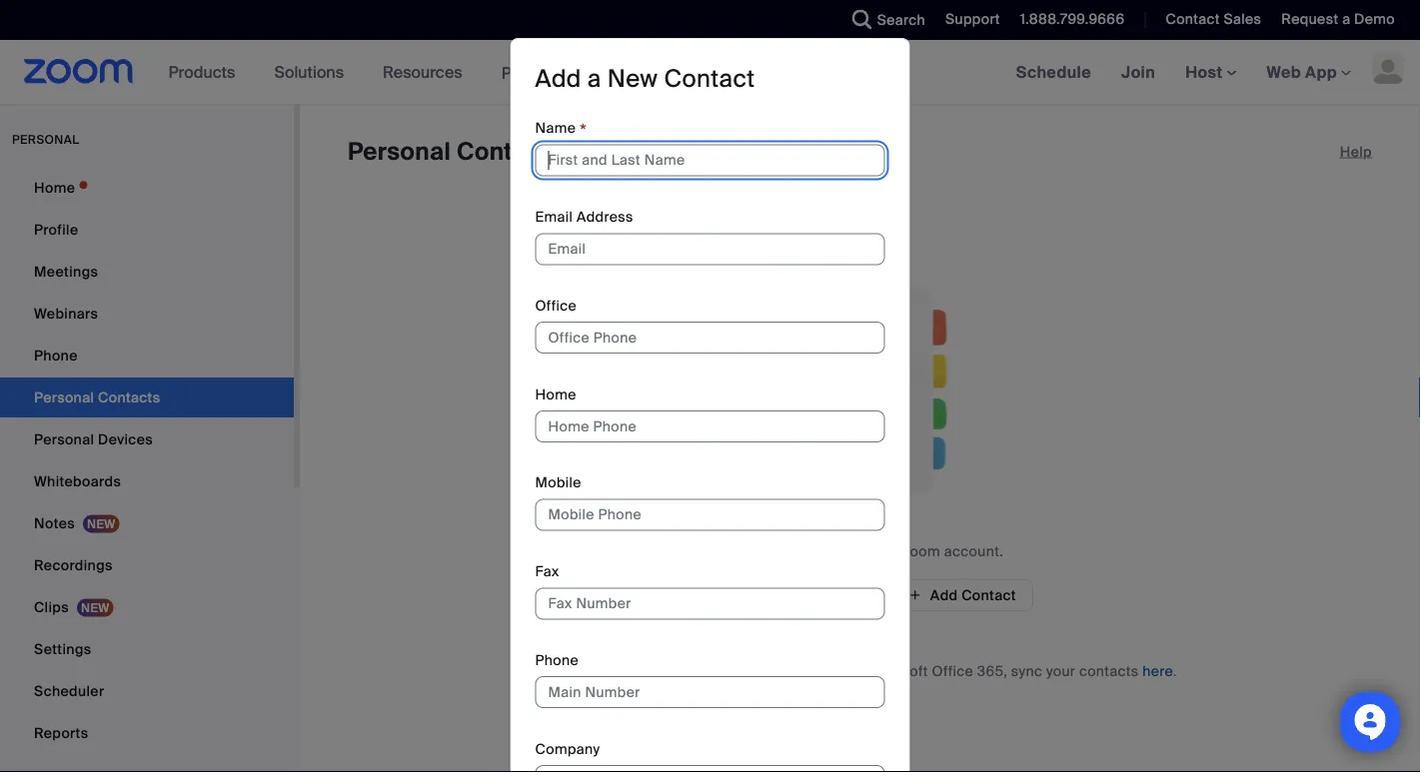 Task type: locate. For each thing, give the bounding box(es) containing it.
help link
[[1340, 136, 1372, 168]]

0 vertical spatial contacts
[[740, 542, 800, 561]]

.
[[1173, 662, 1177, 681]]

banner
[[0, 40, 1420, 105]]

webinars
[[34, 304, 98, 323]]

contacts right no
[[740, 542, 800, 561]]

0 horizontal spatial office
[[535, 297, 577, 315]]

account.
[[944, 542, 1004, 561]]

0 horizontal spatial add
[[535, 64, 581, 95]]

0 horizontal spatial personal
[[34, 430, 94, 449]]

1.888.799.9666
[[1020, 10, 1125, 28]]

contacts
[[457, 136, 564, 167]]

0 vertical spatial add
[[535, 64, 581, 95]]

request a demo link
[[1267, 0, 1420, 40], [1282, 10, 1395, 28]]

1 horizontal spatial contacts
[[1079, 662, 1139, 681]]

1 vertical spatial add
[[930, 586, 958, 605]]

and
[[834, 662, 860, 681]]

home up profile
[[34, 178, 75, 197]]

contacts
[[740, 542, 800, 561], [1079, 662, 1139, 681]]

contact sales link up meetings navigation
[[1166, 10, 1262, 28]]

1 vertical spatial home
[[535, 386, 577, 404]]

for google calendar, microsoft exchange, and microsoft office 365, sync your contacts here .
[[543, 662, 1177, 681]]

0 vertical spatial home
[[34, 178, 75, 197]]

0 horizontal spatial phone
[[34, 346, 78, 365]]

0 vertical spatial your
[[868, 542, 897, 561]]

plans & pricing link
[[501, 62, 619, 83], [501, 62, 619, 83]]

contact sales link up the join
[[1151, 0, 1267, 40]]

add image inside import from csv file 'button'
[[703, 586, 717, 606]]

webinars link
[[0, 294, 294, 334]]

1 horizontal spatial microsoft
[[864, 662, 928, 681]]

1.888.799.9666 button
[[1005, 0, 1130, 40], [1020, 10, 1125, 28]]

1 vertical spatial phone
[[535, 652, 579, 670]]

email
[[535, 208, 573, 227]]

add down the zoom
[[930, 586, 958, 605]]

1 horizontal spatial personal
[[348, 136, 451, 167]]

2 vertical spatial contact
[[962, 586, 1016, 605]]

1 microsoft from the left
[[691, 662, 756, 681]]

0 horizontal spatial contacts
[[740, 542, 800, 561]]

1 horizontal spatial contact
[[962, 586, 1016, 605]]

sync
[[1011, 662, 1043, 681]]

0 horizontal spatial contact
[[664, 64, 755, 95]]

personal
[[348, 136, 451, 167], [34, 430, 94, 449]]

recordings
[[34, 556, 113, 575]]

banner containing schedule
[[0, 40, 1420, 105]]

a left demo
[[1343, 10, 1351, 28]]

contact sales
[[1166, 10, 1262, 28]]

help
[[1340, 142, 1372, 161]]

a
[[1343, 10, 1351, 28], [588, 64, 601, 95]]

csv
[[810, 586, 839, 605]]

contact sales link
[[1151, 0, 1267, 40], [1166, 10, 1262, 28]]

schedule link
[[1001, 40, 1107, 104]]

personal devices link
[[0, 420, 294, 460]]

profile
[[34, 220, 78, 239]]

devices
[[98, 430, 153, 449]]

meetings
[[34, 262, 98, 281]]

office
[[535, 297, 577, 315], [932, 662, 974, 681]]

meetings link
[[0, 252, 294, 292]]

Mobile text field
[[535, 500, 885, 532]]

add image left the import
[[703, 586, 717, 606]]

microsoft
[[691, 662, 756, 681], [864, 662, 928, 681]]

microsoft right and
[[864, 662, 928, 681]]

1 horizontal spatial your
[[1046, 662, 1076, 681]]

add image down the zoom
[[908, 587, 922, 605]]

add
[[535, 64, 581, 95], [930, 586, 958, 605]]

1 vertical spatial office
[[932, 662, 974, 681]]

phone down webinars
[[34, 346, 78, 365]]

phone link
[[0, 336, 294, 376]]

office left 365,
[[932, 662, 974, 681]]

phone inside personal menu menu
[[34, 346, 78, 365]]

personal up whiteboards
[[34, 430, 94, 449]]

a left the "new"
[[588, 64, 601, 95]]

add image
[[703, 586, 717, 606], [908, 587, 922, 605]]

0 horizontal spatial add image
[[703, 586, 717, 606]]

your right to
[[868, 542, 897, 561]]

personal down product information navigation
[[348, 136, 451, 167]]

contacts left here
[[1079, 662, 1139, 681]]

0 horizontal spatial home
[[34, 178, 75, 197]]

1 vertical spatial contact
[[664, 64, 755, 95]]

contact left sales
[[1166, 10, 1220, 28]]

Office Phone text field
[[535, 322, 885, 354]]

request a demo
[[1282, 10, 1395, 28]]

1 horizontal spatial add image
[[908, 587, 922, 605]]

phone inside add a new contact dialog
[[535, 652, 579, 670]]

notes link
[[0, 504, 294, 544]]

0 vertical spatial a
[[1343, 10, 1351, 28]]

First and Last Name text field
[[535, 145, 885, 177]]

google
[[569, 662, 619, 681]]

1 horizontal spatial phone
[[535, 652, 579, 670]]

reports
[[34, 724, 88, 743]]

1 vertical spatial contacts
[[1079, 662, 1139, 681]]

home
[[34, 178, 75, 197], [535, 386, 577, 404]]

1 vertical spatial a
[[588, 64, 601, 95]]

0 horizontal spatial your
[[868, 542, 897, 561]]

reports link
[[0, 714, 294, 754]]

scheduler
[[34, 682, 104, 701]]

0 horizontal spatial a
[[588, 64, 601, 95]]

for
[[543, 662, 565, 681]]

support link
[[931, 0, 1005, 40], [946, 10, 1000, 28]]

Phone text field
[[535, 677, 885, 709]]

home up "mobile"
[[535, 386, 577, 404]]

notes
[[34, 514, 75, 533]]

a inside dialog
[[588, 64, 601, 95]]

profile link
[[0, 210, 294, 250]]

1.888.799.9666 button up 'schedule'
[[1005, 0, 1130, 40]]

personal contacts
[[348, 136, 564, 167]]

contact
[[1166, 10, 1220, 28], [664, 64, 755, 95], [962, 586, 1016, 605]]

microsoft down fax text field
[[691, 662, 756, 681]]

1 horizontal spatial add
[[930, 586, 958, 605]]

1 horizontal spatial office
[[932, 662, 974, 681]]

phone
[[34, 346, 78, 365], [535, 652, 579, 670]]

0 vertical spatial personal
[[348, 136, 451, 167]]

your right sync
[[1046, 662, 1076, 681]]

no
[[717, 542, 736, 561]]

contact inside dialog
[[664, 64, 755, 95]]

add image for import
[[703, 586, 717, 606]]

no contacts added to your zoom account.
[[717, 542, 1004, 561]]

contact right the "new"
[[664, 64, 755, 95]]

a for add
[[588, 64, 601, 95]]

whiteboards link
[[0, 462, 294, 502]]

personal inside menu
[[34, 430, 94, 449]]

1 horizontal spatial home
[[535, 386, 577, 404]]

0 horizontal spatial microsoft
[[691, 662, 756, 681]]

add inside dialog
[[535, 64, 581, 95]]

1 horizontal spatial a
[[1343, 10, 1351, 28]]

0 vertical spatial phone
[[34, 346, 78, 365]]

add image inside button
[[908, 587, 922, 605]]

here link
[[1143, 662, 1173, 681]]

add up name
[[535, 64, 581, 95]]

support
[[946, 10, 1000, 28]]

here
[[1143, 662, 1173, 681]]

0 vertical spatial office
[[535, 297, 577, 315]]

Email Address text field
[[535, 234, 885, 266]]

add for add contact
[[930, 586, 958, 605]]

2 horizontal spatial contact
[[1166, 10, 1220, 28]]

office down email
[[535, 297, 577, 315]]

add contact
[[930, 586, 1016, 605]]

calendar,
[[623, 662, 687, 681]]

your
[[868, 542, 897, 561], [1046, 662, 1076, 681]]

personal
[[12, 132, 79, 147]]

clips
[[34, 598, 69, 617]]

personal for personal devices
[[34, 430, 94, 449]]

contact down account. at the right bottom of page
[[962, 586, 1016, 605]]

phone down fax
[[535, 652, 579, 670]]

1 vertical spatial personal
[[34, 430, 94, 449]]

add inside button
[[930, 586, 958, 605]]



Task type: vqa. For each thing, say whether or not it's contained in the screenshot.
zoom in the right of the page
yes



Task type: describe. For each thing, give the bounding box(es) containing it.
company
[[535, 741, 600, 759]]

meetings navigation
[[1001, 40, 1420, 105]]

whiteboards
[[34, 472, 121, 491]]

add contact button
[[891, 580, 1033, 612]]

home inside add a new contact dialog
[[535, 386, 577, 404]]

pricing
[[564, 62, 619, 83]]

home link
[[0, 168, 294, 208]]

office inside add a new contact dialog
[[535, 297, 577, 315]]

name *
[[535, 120, 587, 143]]

sales
[[1224, 10, 1262, 28]]

home inside personal menu menu
[[34, 178, 75, 197]]

plans & pricing
[[501, 62, 619, 83]]

exchange,
[[760, 662, 830, 681]]

request
[[1282, 10, 1339, 28]]

import from csv file button
[[687, 580, 883, 612]]

1 vertical spatial your
[[1046, 662, 1076, 681]]

add for add a new contact
[[535, 64, 581, 95]]

plans
[[501, 62, 544, 83]]

email address
[[535, 208, 634, 227]]

import from csv file
[[725, 586, 867, 605]]

Fax text field
[[535, 589, 885, 621]]

Home text field
[[535, 411, 885, 443]]

zoom logo image
[[24, 59, 134, 84]]

fax
[[535, 563, 559, 582]]

a for request
[[1343, 10, 1351, 28]]

mobile
[[535, 474, 582, 493]]

contact inside button
[[962, 586, 1016, 605]]

scheduler link
[[0, 672, 294, 712]]

file
[[843, 586, 867, 605]]

0 vertical spatial contact
[[1166, 10, 1220, 28]]

add a new contact
[[535, 64, 755, 95]]

from
[[774, 586, 806, 605]]

365,
[[977, 662, 1008, 681]]

clips link
[[0, 588, 294, 628]]

demo
[[1355, 10, 1395, 28]]

settings link
[[0, 630, 294, 670]]

2 microsoft from the left
[[864, 662, 928, 681]]

personal for personal contacts
[[348, 136, 451, 167]]

address
[[577, 208, 634, 227]]

*
[[580, 120, 587, 143]]

name
[[535, 120, 576, 138]]

1.888.799.9666 button up schedule link
[[1020, 10, 1125, 28]]

recordings link
[[0, 546, 294, 586]]

new
[[608, 64, 658, 95]]

zoom
[[901, 542, 941, 561]]

product information navigation
[[154, 40, 634, 105]]

schedule
[[1016, 61, 1092, 82]]

join
[[1122, 61, 1156, 82]]

import
[[725, 586, 770, 605]]

personal menu menu
[[0, 168, 294, 756]]

&
[[548, 62, 560, 83]]

join link
[[1107, 40, 1171, 104]]

to
[[851, 542, 864, 561]]

add image for add
[[908, 587, 922, 605]]

added
[[803, 542, 847, 561]]

settings
[[34, 640, 91, 659]]

add a new contact dialog
[[510, 39, 910, 773]]

personal devices
[[34, 430, 153, 449]]



